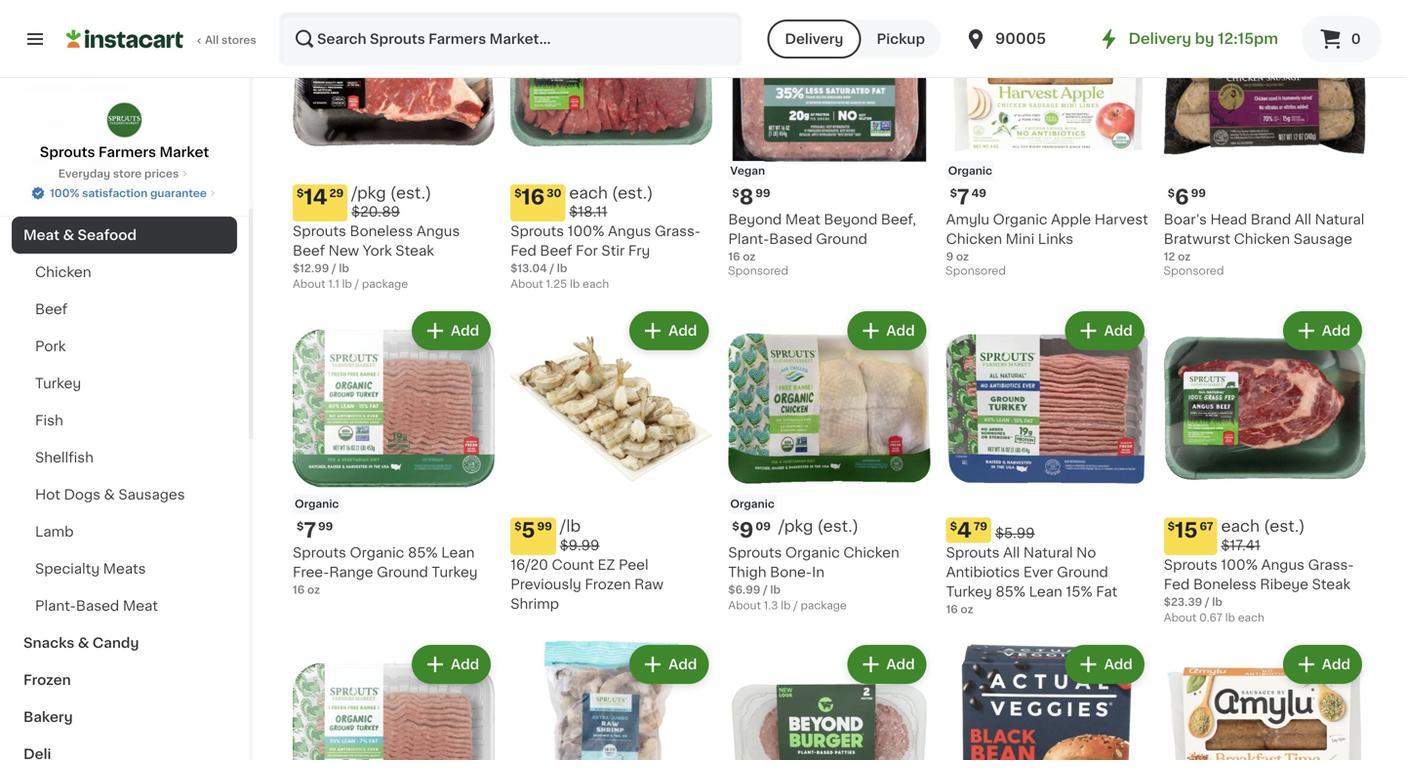 Task type: locate. For each thing, give the bounding box(es) containing it.
2 vertical spatial 100%
[[1221, 558, 1258, 572]]

&
[[65, 154, 76, 168], [63, 228, 74, 242], [104, 488, 115, 502], [78, 636, 89, 650]]

$ down vegan
[[732, 188, 740, 198]]

0 horizontal spatial ground
[[377, 566, 428, 579]]

boar's head brand all natural bratwurst chicken sausage 12 oz
[[1164, 213, 1365, 262]]

(est.) inside $ 16 30 each (est.) $18.11 sprouts 100% angus grass- fed beef for stir fry $13.04 / lb about 1.25 lb each
[[612, 185, 653, 201]]

oz inside amylu organic apple harvest chicken mini links 9 oz
[[956, 251, 969, 262]]

ever
[[1024, 566, 1054, 579]]

2 horizontal spatial turkey
[[946, 585, 992, 599]]

meat down beverages
[[23, 228, 60, 242]]

beyond meat beyond beef, plant-based ground 16 oz
[[729, 213, 917, 262]]

angus inside '$ 15 67 each (est.) $17.41 sprouts 100% angus grass- fed boneless ribeye steak $23.39 / lb about 0.67 lb each'
[[1262, 558, 1305, 572]]

ground for 8
[[816, 232, 868, 246]]

(est.) inside $9.09 per package (estimated) element
[[817, 519, 859, 534]]

1 horizontal spatial beef
[[293, 244, 325, 258]]

organic inside sprouts organic 85% lean free-range ground turkey 16 oz
[[350, 546, 404, 560]]

0 vertical spatial 7
[[957, 187, 970, 207]]

1 horizontal spatial 7
[[957, 187, 970, 207]]

angus up the ribeye
[[1262, 558, 1305, 572]]

0 vertical spatial plant-
[[729, 232, 769, 246]]

99 right 6
[[1191, 188, 1206, 198]]

delivery left pickup
[[785, 32, 844, 46]]

(est.) up the ribeye
[[1264, 519, 1306, 534]]

7 for amylu organic apple harvest chicken mini links
[[957, 187, 970, 207]]

free-
[[293, 566, 329, 579]]

product group containing 8
[[729, 0, 931, 282]]

ground for 7
[[377, 566, 428, 579]]

turkey inside $ 4 79 $5.99 sprouts all natural no antibiotics ever ground turkey 85% lean 15% fat 16 oz
[[946, 585, 992, 599]]

steak right york
[[396, 244, 434, 258]]

0 horizontal spatial 9
[[740, 520, 754, 541]]

delivery for delivery by 12:15pm
[[1129, 32, 1192, 46]]

0 vertical spatial fed
[[511, 244, 537, 258]]

/ inside $ 16 30 each (est.) $18.11 sprouts 100% angus grass- fed beef for stir fry $13.04 / lb about 1.25 lb each
[[550, 263, 555, 274]]

oz down free-
[[307, 585, 320, 595]]

lean left 16/20
[[441, 546, 475, 560]]

1 horizontal spatial delivery
[[1129, 32, 1192, 46]]

1 vertical spatial steak
[[1312, 578, 1351, 591]]

angus for 14
[[417, 225, 460, 238]]

16 inside $ 16 30 each (est.) $18.11 sprouts 100% angus grass- fed beef for stir fry $13.04 / lb about 1.25 lb each
[[522, 187, 545, 207]]

organic up $ 7 99
[[295, 499, 339, 509]]

0 horizontal spatial 100%
[[50, 188, 80, 199]]

ribeye
[[1261, 578, 1309, 591]]

2 horizontal spatial ground
[[1057, 566, 1109, 579]]

2 horizontal spatial all
[[1295, 213, 1312, 226]]

1 horizontal spatial meat
[[123, 599, 158, 613]]

frozen down ez on the bottom of page
[[585, 578, 631, 591]]

1 vertical spatial 85%
[[996, 585, 1026, 599]]

sponsored badge image for 7
[[946, 266, 1005, 277]]

bakery link
[[12, 699, 237, 736]]

1 horizontal spatial package
[[801, 600, 847, 611]]

sprouts up free-
[[293, 546, 346, 560]]

$15.67 each (estimated) original price: $17.41 element
[[1164, 518, 1367, 555]]

sprouts up everyday
[[40, 145, 95, 159]]

snacks & candy link
[[12, 625, 237, 662]]

chicken inside sprouts organic chicken thigh bone-in $6.99 / lb about 1.3 lb / package
[[844, 546, 900, 560]]

$ for $ 5 99 /lb $9.99 16/20 count ez peel previously frozen raw shrimp
[[515, 521, 522, 532]]

16 inside $ 4 79 $5.99 sprouts all natural no antibiotics ever ground turkey 85% lean 15% fat 16 oz
[[946, 604, 958, 615]]

$14.29 per package (estimated) original price: $20.89 element
[[293, 184, 495, 222]]

$ left 67
[[1168, 521, 1175, 532]]

Search field
[[281, 14, 740, 64]]

$ for $ 4 79 $5.99 sprouts all natural no antibiotics ever ground turkey 85% lean 15% fat 16 oz
[[950, 521, 957, 532]]

100% for 16
[[568, 225, 605, 238]]

5
[[522, 520, 535, 541]]

sprouts inside $ 4 79 $5.99 sprouts all natural no antibiotics ever ground turkey 85% lean 15% fat 16 oz
[[946, 546, 1000, 560]]

oz
[[743, 251, 756, 262], [956, 251, 969, 262], [1178, 251, 1191, 262], [307, 585, 320, 595], [961, 604, 974, 615]]

1 horizontal spatial all
[[1003, 546, 1020, 560]]

amylu
[[946, 213, 990, 226]]

beyond left beef,
[[824, 213, 878, 226]]

$ left 49
[[950, 188, 957, 198]]

0 vertical spatial boneless
[[350, 225, 413, 238]]

bakery
[[23, 711, 73, 724]]

sprouts up thigh
[[729, 546, 782, 560]]

/pkg
[[352, 185, 386, 201], [779, 519, 813, 534]]

0 horizontal spatial meat
[[23, 228, 60, 242]]

pork link
[[12, 328, 237, 365]]

specialty meats
[[35, 562, 146, 576]]

1 horizontal spatial ground
[[816, 232, 868, 246]]

99 inside $ 7 99
[[318, 521, 333, 532]]

99 for 8
[[756, 188, 771, 198]]

beyond down $ 8 99 on the right
[[729, 213, 782, 226]]

boneless inside '$ 15 67 each (est.) $17.41 sprouts 100% angus grass- fed boneless ribeye steak $23.39 / lb about 0.67 lb each'
[[1194, 578, 1257, 591]]

0 vertical spatial natural
[[1315, 213, 1365, 226]]

90005 button
[[964, 12, 1081, 66]]

2 horizontal spatial 100%
[[1221, 558, 1258, 572]]

0 horizontal spatial /pkg
[[352, 185, 386, 201]]

sponsored badge image down 12
[[1164, 266, 1223, 277]]

/
[[332, 263, 336, 274], [550, 263, 555, 274], [355, 279, 359, 290], [763, 585, 768, 595], [1205, 597, 1210, 607], [794, 600, 798, 611]]

9 left 09
[[740, 520, 754, 541]]

1 vertical spatial frozen
[[23, 674, 71, 687]]

delivery inside button
[[785, 32, 844, 46]]

$ inside $ 6 99
[[1168, 188, 1175, 198]]

1 vertical spatial all
[[1295, 213, 1312, 226]]

9 down amylu
[[946, 251, 954, 262]]

1 vertical spatial 100%
[[568, 225, 605, 238]]

/lb
[[560, 519, 581, 534]]

turkey down pork
[[35, 377, 81, 390]]

organic up range
[[350, 546, 404, 560]]

1 vertical spatial 9
[[740, 520, 754, 541]]

1 horizontal spatial natural
[[1315, 213, 1365, 226]]

$ up free-
[[297, 521, 304, 532]]

1 vertical spatial grass-
[[1309, 558, 1354, 572]]

& for eggs
[[65, 154, 76, 168]]

no
[[1077, 546, 1097, 560]]

sprouts organic 85% lean free-range ground turkey 16 oz
[[293, 546, 478, 595]]

& down beverages
[[63, 228, 74, 242]]

1 horizontal spatial steak
[[1312, 578, 1351, 591]]

organic
[[948, 165, 993, 176], [993, 213, 1048, 226], [295, 499, 339, 509], [731, 499, 775, 509], [350, 546, 404, 560], [786, 546, 840, 560]]

/pkg inside $ 14 29 /pkg (est.) $20.89 sprouts boneless angus beef new york steak $12.99 / lb about 1.1 lb / package
[[352, 185, 386, 201]]

fed up "$23.39" in the right of the page
[[1164, 578, 1190, 591]]

2 horizontal spatial angus
[[1262, 558, 1305, 572]]

based inside beyond meat beyond beef, plant-based ground 16 oz
[[769, 232, 813, 246]]

beef up pork
[[35, 303, 67, 316]]

/pkg right 09
[[779, 519, 813, 534]]

1 vertical spatial plant-
[[35, 599, 76, 613]]

1 horizontal spatial lean
[[1029, 585, 1063, 599]]

fish
[[35, 414, 63, 428]]

about
[[293, 279, 326, 290], [511, 279, 543, 290], [729, 600, 761, 611], [1164, 612, 1197, 623]]

(est.) for 14
[[390, 185, 432, 201]]

1 vertical spatial fed
[[1164, 578, 1190, 591]]

0 vertical spatial based
[[769, 232, 813, 246]]

hot dogs & sausages
[[35, 488, 185, 502]]

fed inside '$ 15 67 each (est.) $17.41 sprouts 100% angus grass- fed boneless ribeye steak $23.39 / lb about 0.67 lb each'
[[1164, 578, 1190, 591]]

3 sponsored badge image from the left
[[1164, 266, 1223, 277]]

sprouts inside sprouts organic 85% lean free-range ground turkey 16 oz
[[293, 546, 346, 560]]

organic inside amylu organic apple harvest chicken mini links 9 oz
[[993, 213, 1048, 226]]

4
[[957, 520, 972, 541]]

99 right the 8
[[756, 188, 771, 198]]

angus inside $ 16 30 each (est.) $18.11 sprouts 100% angus grass- fed beef for stir fry $13.04 / lb about 1.25 lb each
[[608, 225, 651, 238]]

0 vertical spatial 9
[[946, 251, 954, 262]]

sponsored badge image down amylu
[[946, 266, 1005, 277]]

chicken down meat & seafood
[[35, 265, 91, 279]]

1 vertical spatial meat
[[23, 228, 60, 242]]

delivery left 'by'
[[1129, 32, 1192, 46]]

meats
[[103, 562, 146, 576]]

ground inside sprouts organic 85% lean free-range ground turkey 16 oz
[[377, 566, 428, 579]]

$ inside '$ 15 67 each (est.) $17.41 sprouts 100% angus grass- fed boneless ribeye steak $23.39 / lb about 0.67 lb each'
[[1168, 521, 1175, 532]]

all
[[205, 35, 219, 45], [1295, 213, 1312, 226], [1003, 546, 1020, 560]]

$ left 09
[[732, 521, 740, 532]]

$ inside $ 4 79 $5.99 sprouts all natural no antibiotics ever ground turkey 85% lean 15% fat 16 oz
[[950, 521, 957, 532]]

1 horizontal spatial 9
[[946, 251, 954, 262]]

1 vertical spatial turkey
[[432, 566, 478, 579]]

16 down antibiotics on the bottom right
[[946, 604, 958, 615]]

$ for $ 15 67 each (est.) $17.41 sprouts 100% angus grass- fed boneless ribeye steak $23.39 / lb about 0.67 lb each
[[1168, 521, 1175, 532]]

sponsored badge image
[[729, 266, 788, 277], [946, 266, 1005, 277], [1164, 266, 1223, 277]]

0 horizontal spatial package
[[362, 279, 408, 290]]

1 horizontal spatial boneless
[[1194, 578, 1257, 591]]

product group
[[293, 0, 495, 292], [511, 0, 713, 292], [729, 0, 931, 282], [946, 0, 1149, 282], [1164, 0, 1367, 282], [293, 308, 495, 598], [511, 308, 713, 614], [729, 308, 931, 613], [946, 308, 1149, 617], [1164, 308, 1367, 625], [293, 641, 495, 760], [511, 641, 713, 760], [729, 641, 931, 760], [946, 641, 1149, 760], [1164, 641, 1367, 760]]

1 horizontal spatial 85%
[[996, 585, 1026, 599]]

based down specialty meats
[[76, 599, 119, 613]]

turkey down antibiotics on the bottom right
[[946, 585, 992, 599]]

90005
[[996, 32, 1046, 46]]

add button
[[414, 314, 489, 349], [632, 314, 707, 349], [850, 314, 925, 349], [1067, 314, 1143, 349], [1285, 314, 1361, 349], [414, 647, 489, 682], [632, 647, 707, 682], [850, 647, 925, 682], [1067, 647, 1143, 682], [1285, 647, 1361, 682]]

1 horizontal spatial angus
[[608, 225, 651, 238]]

$ left 79
[[950, 521, 957, 532]]

2 horizontal spatial beef
[[540, 244, 572, 258]]

antibiotics
[[946, 566, 1020, 579]]

0 vertical spatial steak
[[396, 244, 434, 258]]

lean inside sprouts organic 85% lean free-range ground turkey 16 oz
[[441, 546, 475, 560]]

about down "$23.39" in the right of the page
[[1164, 612, 1197, 623]]

angus down $14.29 per package (estimated) original price: $20.89 "element"
[[417, 225, 460, 238]]

None search field
[[279, 12, 742, 66]]

based down $ 8 99 on the right
[[769, 232, 813, 246]]

produce link
[[12, 105, 237, 143]]

plant- down the 8
[[729, 232, 769, 246]]

steak inside $ 14 29 /pkg (est.) $20.89 sprouts boneless angus beef new york steak $12.99 / lb about 1.1 lb / package
[[396, 244, 434, 258]]

natural up sausage at the right of the page
[[1315, 213, 1365, 226]]

2 horizontal spatial sponsored badge image
[[1164, 266, 1223, 277]]

all down $5.99
[[1003, 546, 1020, 560]]

oz down antibiotics on the bottom right
[[961, 604, 974, 615]]

frozen inside $ 5 99 /lb $9.99 16/20 count ez peel previously frozen raw shrimp
[[585, 578, 631, 591]]

all left the stores
[[205, 35, 219, 45]]

fed up $13.04 at the top
[[511, 244, 537, 258]]

0 horizontal spatial 7
[[304, 520, 316, 541]]

0 vertical spatial 100%
[[50, 188, 80, 199]]

fed inside $ 16 30 each (est.) $18.11 sprouts 100% angus grass- fed beef for stir fry $13.04 / lb about 1.25 lb each
[[511, 244, 537, 258]]

$ 7 99
[[297, 520, 333, 541]]

beef link
[[12, 291, 237, 328]]

turkey left 16/20
[[432, 566, 478, 579]]

grass- for 16
[[655, 225, 701, 238]]

oz inside $ 4 79 $5.99 sprouts all natural no antibiotics ever ground turkey 85% lean 15% fat 16 oz
[[961, 604, 974, 615]]

all inside boar's head brand all natural bratwurst chicken sausage 12 oz
[[1295, 213, 1312, 226]]

$ for $ 6 99
[[1168, 188, 1175, 198]]

$ inside $ 16 30 each (est.) $18.11 sprouts 100% angus grass- fed beef for stir fry $13.04 / lb about 1.25 lb each
[[515, 188, 522, 198]]

0 horizontal spatial fed
[[511, 244, 537, 258]]

$ for $ 14 29 /pkg (est.) $20.89 sprouts boneless angus beef new york steak $12.99 / lb about 1.1 lb / package
[[297, 188, 304, 198]]

sprouts organic chicken thigh bone-in $6.99 / lb about 1.3 lb / package
[[729, 546, 900, 611]]

chicken down $9.09 per package (estimated) element
[[844, 546, 900, 560]]

100% inside $ 16 30 each (est.) $18.11 sprouts 100% angus grass- fed beef for stir fry $13.04 / lb about 1.25 lb each
[[568, 225, 605, 238]]

chicken inside boar's head brand all natural bratwurst chicken sausage 12 oz
[[1234, 232, 1291, 246]]

0 horizontal spatial boneless
[[350, 225, 413, 238]]

0 horizontal spatial beyond
[[729, 213, 782, 226]]

all up sausage at the right of the page
[[1295, 213, 1312, 226]]

0 horizontal spatial angus
[[417, 225, 460, 238]]

0 horizontal spatial natural
[[1024, 546, 1073, 560]]

0 vertical spatial all
[[205, 35, 219, 45]]

satisfaction
[[82, 188, 148, 199]]

market
[[160, 145, 209, 159]]

chicken inside amylu organic apple harvest chicken mini links 9 oz
[[946, 232, 1003, 246]]

$ for $ 7 49
[[950, 188, 957, 198]]

$ left 30 on the top of page
[[515, 188, 522, 198]]

$ inside $ 8 99
[[732, 188, 740, 198]]

1 horizontal spatial sponsored badge image
[[946, 266, 1005, 277]]

$ for $ 7 99
[[297, 521, 304, 532]]

lean
[[441, 546, 475, 560], [1029, 585, 1063, 599]]

shellfish
[[35, 451, 94, 465]]

16 down the 8
[[729, 251, 740, 262]]

everyday store prices link
[[58, 166, 191, 182]]

about inside $ 14 29 /pkg (est.) $20.89 sprouts boneless angus beef new york steak $12.99 / lb about 1.1 lb / package
[[293, 279, 326, 290]]

99 inside $ 6 99
[[1191, 188, 1206, 198]]

oz down $ 8 99 on the right
[[743, 251, 756, 262]]

(est.) up in
[[817, 519, 859, 534]]

about inside $ 16 30 each (est.) $18.11 sprouts 100% angus grass- fed beef for stir fry $13.04 / lb about 1.25 lb each
[[511, 279, 543, 290]]

0 horizontal spatial all
[[205, 35, 219, 45]]

1 horizontal spatial fed
[[1164, 578, 1190, 591]]

$ inside the $ 7 49
[[950, 188, 957, 198]]

0 horizontal spatial based
[[76, 599, 119, 613]]

$ for $ 16 30 each (est.) $18.11 sprouts 100% angus grass- fed beef for stir fry $13.04 / lb about 1.25 lb each
[[515, 188, 522, 198]]

grass- up the ribeye
[[1309, 558, 1354, 572]]

beef left for
[[540, 244, 572, 258]]

1 horizontal spatial /pkg
[[779, 519, 813, 534]]

organic up in
[[786, 546, 840, 560]]

(est.) up fry
[[612, 185, 653, 201]]

(est.) inside '$ 15 67 each (est.) $17.41 sprouts 100% angus grass- fed boneless ribeye steak $23.39 / lb about 0.67 lb each'
[[1264, 519, 1306, 534]]

$ inside the $ 9 09
[[732, 521, 740, 532]]

package down in
[[801, 600, 847, 611]]

$5.99 per pound original price: $9.99 element
[[511, 518, 713, 555]]

0 vertical spatial lean
[[441, 546, 475, 560]]

1 horizontal spatial plant-
[[729, 232, 769, 246]]

grass- down the $16.30 each (estimated) original price: $18.11 element
[[655, 225, 701, 238]]

meat left beef,
[[786, 213, 821, 226]]

100% down everyday
[[50, 188, 80, 199]]

sprouts up produce
[[23, 80, 79, 94]]

/ up 1.1
[[332, 263, 336, 274]]

chicken down brand
[[1234, 232, 1291, 246]]

0 vertical spatial 85%
[[408, 546, 438, 560]]

0 horizontal spatial sponsored badge image
[[729, 266, 788, 277]]

chicken
[[946, 232, 1003, 246], [1234, 232, 1291, 246], [35, 265, 91, 279], [844, 546, 900, 560]]

each
[[569, 185, 608, 201], [583, 279, 609, 290], [1222, 519, 1260, 534], [1238, 612, 1265, 623]]

plant- up snacks
[[35, 599, 76, 613]]

chicken down amylu
[[946, 232, 1003, 246]]

0 vertical spatial package
[[362, 279, 408, 290]]

0 button
[[1302, 16, 1382, 62]]

about down $6.99
[[729, 600, 761, 611]]

& left candy
[[78, 636, 89, 650]]

product group containing 14
[[293, 0, 495, 292]]

natural up ever
[[1024, 546, 1073, 560]]

fed for 15
[[1164, 578, 1190, 591]]

0 vertical spatial frozen
[[585, 578, 631, 591]]

product group containing 5
[[511, 308, 713, 614]]

2 vertical spatial all
[[1003, 546, 1020, 560]]

about down $12.99
[[293, 279, 326, 290]]

1 horizontal spatial 100%
[[568, 225, 605, 238]]

$ inside $ 14 29 /pkg (est.) $20.89 sprouts boneless angus beef new york steak $12.99 / lb about 1.1 lb / package
[[297, 188, 304, 198]]

0 vertical spatial grass-
[[655, 225, 701, 238]]

head
[[1211, 213, 1248, 226]]

boneless up 0.67
[[1194, 578, 1257, 591]]

0 vertical spatial meat
[[786, 213, 821, 226]]

fed
[[511, 244, 537, 258], [1164, 578, 1190, 591]]

oz inside sprouts organic 85% lean free-range ground turkey 16 oz
[[307, 585, 320, 595]]

each up $17.41
[[1222, 519, 1260, 534]]

beef,
[[881, 213, 917, 226]]

1 vertical spatial /pkg
[[779, 519, 813, 534]]

$ 7 49
[[950, 187, 987, 207]]

& for seafood
[[63, 228, 74, 242]]

99 inside $ 8 99
[[756, 188, 771, 198]]

0 horizontal spatial steak
[[396, 244, 434, 258]]

apple
[[1051, 213, 1091, 226]]

produce
[[23, 117, 83, 131]]

99 for 7
[[318, 521, 333, 532]]

1 vertical spatial 7
[[304, 520, 316, 541]]

99 right 5
[[537, 521, 552, 532]]

1 vertical spatial lean
[[1029, 585, 1063, 599]]

99
[[756, 188, 771, 198], [1191, 188, 1206, 198], [318, 521, 333, 532], [537, 521, 552, 532]]

1 sponsored badge image from the left
[[729, 266, 788, 277]]

0
[[1352, 32, 1361, 46]]

16 down free-
[[293, 585, 305, 595]]

oz inside beyond meat beyond beef, plant-based ground 16 oz
[[743, 251, 756, 262]]

everyday store prices
[[58, 168, 179, 179]]

0 horizontal spatial frozen
[[23, 674, 71, 687]]

package inside $ 14 29 /pkg (est.) $20.89 sprouts boneless angus beef new york steak $12.99 / lb about 1.1 lb / package
[[362, 279, 408, 290]]

2 vertical spatial turkey
[[946, 585, 992, 599]]

sprouts up new
[[293, 225, 346, 238]]

0 horizontal spatial turkey
[[35, 377, 81, 390]]

0 horizontal spatial lean
[[441, 546, 475, 560]]

sponsored badge image for 6
[[1164, 266, 1223, 277]]

lean down ever
[[1029, 585, 1063, 599]]

organic inside sprouts organic chicken thigh bone-in $6.99 / lb about 1.3 lb / package
[[786, 546, 840, 560]]

sponsored badge image down beyond meat beyond beef, plant-based ground 16 oz
[[729, 266, 788, 277]]

grass- inside $ 16 30 each (est.) $18.11 sprouts 100% angus grass- fed beef for stir fry $13.04 / lb about 1.25 lb each
[[655, 225, 701, 238]]

1 vertical spatial natural
[[1024, 546, 1073, 560]]

peel
[[619, 558, 649, 572]]

shellfish link
[[12, 439, 237, 476]]

angus inside $ 14 29 /pkg (est.) $20.89 sprouts boneless angus beef new york steak $12.99 / lb about 1.1 lb / package
[[417, 225, 460, 238]]

ground inside beyond meat beyond beef, plant-based ground 16 oz
[[816, 232, 868, 246]]

2 sponsored badge image from the left
[[946, 266, 1005, 277]]

dairy & eggs link
[[12, 143, 237, 180]]

0 horizontal spatial grass-
[[655, 225, 701, 238]]

snacks & candy
[[23, 636, 139, 650]]

grass- inside '$ 15 67 each (est.) $17.41 sprouts 100% angus grass- fed boneless ribeye steak $23.39 / lb about 0.67 lb each'
[[1309, 558, 1354, 572]]

$ inside $ 7 99
[[297, 521, 304, 532]]

sprouts up antibiotics on the bottom right
[[946, 546, 1000, 560]]

$ 14 29 /pkg (est.) $20.89 sprouts boneless angus beef new york steak $12.99 / lb about 1.1 lb / package
[[293, 185, 460, 290]]

100% down $17.41
[[1221, 558, 1258, 572]]

0 horizontal spatial delivery
[[785, 32, 844, 46]]

09
[[756, 521, 771, 532]]

meat down 'meats' on the bottom left
[[123, 599, 158, 613]]

(est.) inside $ 14 29 /pkg (est.) $20.89 sprouts boneless angus beef new york steak $12.99 / lb about 1.1 lb / package
[[390, 185, 432, 201]]

100% inside '$ 15 67 each (est.) $17.41 sprouts 100% angus grass- fed boneless ribeye steak $23.39 / lb about 0.67 lb each'
[[1221, 558, 1258, 572]]

1 horizontal spatial frozen
[[585, 578, 631, 591]]

product group containing 15
[[1164, 308, 1367, 625]]

angus for 15
[[1262, 558, 1305, 572]]

1 horizontal spatial turkey
[[432, 566, 478, 579]]

1 horizontal spatial beyond
[[824, 213, 878, 226]]

links
[[1038, 232, 1074, 246]]

sprouts inside $ 16 30 each (est.) $18.11 sprouts 100% angus grass- fed beef for stir fry $13.04 / lb about 1.25 lb each
[[511, 225, 564, 238]]

sprouts down 15
[[1164, 558, 1218, 572]]

1 vertical spatial boneless
[[1194, 578, 1257, 591]]

/ up 0.67
[[1205, 597, 1210, 607]]

fat
[[1096, 585, 1118, 599]]

natural
[[1315, 213, 1365, 226], [1024, 546, 1073, 560]]

plant-based meat
[[35, 599, 158, 613]]

oz right 12
[[1178, 251, 1191, 262]]

$ inside $ 5 99 /lb $9.99 16/20 count ez peel previously frozen raw shrimp
[[515, 521, 522, 532]]

angus for 16
[[608, 225, 651, 238]]

/pkg up $20.89
[[352, 185, 386, 201]]

7 left 49
[[957, 187, 970, 207]]

2 beyond from the left
[[824, 213, 878, 226]]

16
[[522, 187, 545, 207], [729, 251, 740, 262], [293, 585, 305, 595], [946, 604, 958, 615]]

2 horizontal spatial meat
[[786, 213, 821, 226]]

$ up 16/20
[[515, 521, 522, 532]]

0 horizontal spatial 85%
[[408, 546, 438, 560]]

lb right 1.1
[[342, 279, 352, 290]]

$20.89
[[352, 205, 400, 219]]

0 vertical spatial turkey
[[35, 377, 81, 390]]

beef up $12.99
[[293, 244, 325, 258]]

plant-
[[729, 232, 769, 246], [35, 599, 76, 613]]

frozen
[[585, 578, 631, 591], [23, 674, 71, 687]]

0 vertical spatial /pkg
[[352, 185, 386, 201]]

& up everyday
[[65, 154, 76, 168]]

1 horizontal spatial grass-
[[1309, 558, 1354, 572]]

steak right the ribeye
[[1312, 578, 1351, 591]]

$ up boar's
[[1168, 188, 1175, 198]]

1 vertical spatial package
[[801, 600, 847, 611]]

$13.04
[[511, 263, 547, 274]]

67
[[1200, 521, 1214, 532]]

1 horizontal spatial based
[[769, 232, 813, 246]]

meat inside beyond meat beyond beef, plant-based ground 16 oz
[[786, 213, 821, 226]]



Task type: vqa. For each thing, say whether or not it's contained in the screenshot.
the bottommost $ 0 25 each (est.)
no



Task type: describe. For each thing, give the bounding box(es) containing it.
$9.99
[[560, 539, 600, 552]]

sprouts brands link
[[12, 68, 237, 105]]

all inside $ 4 79 $5.99 sprouts all natural no antibiotics ever ground turkey 85% lean 15% fat 16 oz
[[1003, 546, 1020, 560]]

all inside all stores link
[[205, 35, 219, 45]]

$16.30 each (estimated) original price: $18.11 element
[[511, 184, 713, 222]]

turkey link
[[12, 365, 237, 402]]

package inside sprouts organic chicken thigh bone-in $6.99 / lb about 1.3 lb / package
[[801, 600, 847, 611]]

lb right 1.25
[[570, 279, 580, 290]]

$ 16 30 each (est.) $18.11 sprouts 100% angus grass- fed beef for stir fry $13.04 / lb about 1.25 lb each
[[511, 185, 701, 290]]

steak inside '$ 15 67 each (est.) $17.41 sprouts 100% angus grass- fed boneless ribeye steak $23.39 / lb about 0.67 lb each'
[[1312, 578, 1351, 591]]

organic up 09
[[731, 499, 775, 509]]

$ 15 67 each (est.) $17.41 sprouts 100% angus grass- fed boneless ribeye steak $23.39 / lb about 0.67 lb each
[[1164, 519, 1354, 623]]

product group containing 6
[[1164, 0, 1367, 282]]

16 inside beyond meat beyond beef, plant-based ground 16 oz
[[729, 251, 740, 262]]

$12.99
[[293, 263, 329, 274]]

about inside '$ 15 67 each (est.) $17.41 sprouts 100% angus grass- fed boneless ribeye steak $23.39 / lb about 0.67 lb each'
[[1164, 612, 1197, 623]]

pickup button
[[861, 20, 941, 59]]

lb right 0.67
[[1226, 612, 1236, 623]]

for
[[576, 244, 598, 258]]

organic up 49
[[948, 165, 993, 176]]

0 horizontal spatial beef
[[35, 303, 67, 316]]

hot
[[35, 488, 60, 502]]

99 for 6
[[1191, 188, 1206, 198]]

meat & seafood
[[23, 228, 137, 242]]

meat & seafood link
[[12, 217, 237, 254]]

turkey inside sprouts organic 85% lean free-range ground turkey 16 oz
[[432, 566, 478, 579]]

specialty
[[35, 562, 100, 576]]

$ 8 99
[[732, 187, 771, 207]]

pork
[[35, 340, 66, 353]]

grass- for 15
[[1309, 558, 1354, 572]]

$5.99
[[996, 527, 1035, 540]]

count
[[552, 558, 594, 572]]

/ up 1.3 on the right of page
[[763, 585, 768, 595]]

0.67
[[1200, 612, 1223, 623]]

fry
[[628, 244, 650, 258]]

85% inside sprouts organic 85% lean free-range ground turkey 16 oz
[[408, 546, 438, 560]]

dairy
[[23, 154, 61, 168]]

$ 9 09
[[732, 520, 771, 541]]

9 inside amylu organic apple harvest chicken mini links 9 oz
[[946, 251, 954, 262]]

chicken inside chicken link
[[35, 265, 91, 279]]

85% inside $ 4 79 $5.99 sprouts all natural no antibiotics ever ground turkey 85% lean 15% fat 16 oz
[[996, 585, 1026, 599]]

6
[[1175, 187, 1189, 207]]

/ right 1.3 on the right of page
[[794, 600, 798, 611]]

100% for 15
[[1221, 558, 1258, 572]]

lb right 1.3 on the right of page
[[781, 600, 791, 611]]

sponsored badge image for 8
[[729, 266, 788, 277]]

0 horizontal spatial plant-
[[35, 599, 76, 613]]

beverages
[[23, 191, 98, 205]]

each up $18.11
[[569, 185, 608, 201]]

delivery button
[[768, 20, 861, 59]]

service type group
[[768, 20, 941, 59]]

raw
[[635, 578, 664, 591]]

1.25
[[546, 279, 567, 290]]

1.1
[[328, 279, 339, 290]]

beverages link
[[12, 180, 237, 217]]

/ right 1.1
[[355, 279, 359, 290]]

product group containing 9
[[729, 308, 931, 613]]

$4.79 original price: $5.99 element
[[946, 518, 1149, 543]]

all stores link
[[66, 12, 258, 66]]

12
[[1164, 251, 1176, 262]]

(est.) for 15
[[1264, 519, 1306, 534]]

lb up 1.3 on the right of page
[[770, 585, 781, 595]]

sausages
[[118, 488, 185, 502]]

2 vertical spatial meat
[[123, 599, 158, 613]]

$ for $ 9 09
[[732, 521, 740, 532]]

frozen link
[[12, 662, 237, 699]]

$6.99
[[729, 585, 761, 595]]

100% satisfaction guarantee button
[[30, 182, 219, 201]]

29
[[329, 188, 344, 198]]

1 beyond from the left
[[729, 213, 782, 226]]

boneless inside $ 14 29 /pkg (est.) $20.89 sprouts boneless angus beef new york steak $12.99 / lb about 1.1 lb / package
[[350, 225, 413, 238]]

49
[[972, 188, 987, 198]]

snacks
[[23, 636, 74, 650]]

& right dogs
[[104, 488, 115, 502]]

79
[[974, 521, 988, 532]]

in
[[812, 566, 825, 579]]

new
[[329, 244, 359, 258]]

$9.09 per package (estimated) element
[[729, 518, 931, 543]]

(est.) for 16
[[612, 185, 653, 201]]

dairy & eggs
[[23, 154, 115, 168]]

16 inside sprouts organic 85% lean free-range ground turkey 16 oz
[[293, 585, 305, 595]]

/pkg inside $9.09 per package (estimated) element
[[779, 519, 813, 534]]

sprouts brands
[[23, 80, 132, 94]]

mini
[[1006, 232, 1035, 246]]

lamb link
[[12, 513, 237, 551]]

oz inside boar's head brand all natural bratwurst chicken sausage 12 oz
[[1178, 251, 1191, 262]]

guarantee
[[150, 188, 207, 199]]

sprouts inside sprouts organic chicken thigh bone-in $6.99 / lb about 1.3 lb / package
[[729, 546, 782, 560]]

beef inside $ 14 29 /pkg (est.) $20.89 sprouts boneless angus beef new york steak $12.99 / lb about 1.1 lb / package
[[293, 244, 325, 258]]

delivery for delivery
[[785, 32, 844, 46]]

seafood
[[78, 228, 137, 242]]

30
[[547, 188, 562, 198]]

natural inside boar's head brand all natural bratwurst chicken sausage 12 oz
[[1315, 213, 1365, 226]]

pickup
[[877, 32, 925, 46]]

$ 6 99
[[1168, 187, 1206, 207]]

lb down new
[[339, 263, 349, 274]]

brand
[[1251, 213, 1292, 226]]

& for candy
[[78, 636, 89, 650]]

sprouts inside '$ 15 67 each (est.) $17.41 sprouts 100% angus grass- fed boneless ribeye steak $23.39 / lb about 0.67 lb each'
[[1164, 558, 1218, 572]]

lb up 1.25
[[557, 263, 567, 274]]

8
[[740, 187, 754, 207]]

$ for $ 8 99
[[732, 188, 740, 198]]

delivery by 12:15pm link
[[1098, 27, 1279, 51]]

12:15pm
[[1218, 32, 1279, 46]]

shrimp
[[511, 597, 559, 611]]

eggs
[[79, 154, 115, 168]]

vegan
[[731, 165, 765, 176]]

1 vertical spatial based
[[76, 599, 119, 613]]

bratwurst
[[1164, 232, 1231, 246]]

ground inside $ 4 79 $5.99 sprouts all natural no antibiotics ever ground turkey 85% lean 15% fat 16 oz
[[1057, 566, 1109, 579]]

stir
[[602, 244, 625, 258]]

99 inside $ 5 99 /lb $9.99 16/20 count ez peel previously frozen raw shrimp
[[537, 521, 552, 532]]

prices
[[144, 168, 179, 179]]

sprouts inside $ 14 29 /pkg (est.) $20.89 sprouts boneless angus beef new york steak $12.99 / lb about 1.1 lb / package
[[293, 225, 346, 238]]

product group containing 4
[[946, 308, 1149, 617]]

lb up 0.67
[[1213, 597, 1223, 607]]

15
[[1175, 520, 1198, 541]]

14
[[304, 187, 328, 207]]

$18.11
[[569, 205, 607, 219]]

range
[[329, 566, 373, 579]]

$ 5 99 /lb $9.99 16/20 count ez peel previously frozen raw shrimp
[[511, 519, 664, 611]]

fish link
[[12, 402, 237, 439]]

100% inside button
[[50, 188, 80, 199]]

dogs
[[64, 488, 101, 502]]

harvest
[[1095, 213, 1149, 226]]

product group containing 16
[[511, 0, 713, 292]]

specialty meats link
[[12, 551, 237, 588]]

lean inside $ 4 79 $5.99 sprouts all natural no antibiotics ever ground turkey 85% lean 15% fat 16 oz
[[1029, 585, 1063, 599]]

plant- inside beyond meat beyond beef, plant-based ground 16 oz
[[729, 232, 769, 246]]

natural inside $ 4 79 $5.99 sprouts all natural no antibiotics ever ground turkey 85% lean 15% fat 16 oz
[[1024, 546, 1073, 560]]

ez
[[598, 558, 615, 572]]

7 for sprouts organic 85% lean free-range ground turkey
[[304, 520, 316, 541]]

candy
[[93, 636, 139, 650]]

fed for 16
[[511, 244, 537, 258]]

store
[[113, 168, 142, 179]]

instacart logo image
[[66, 27, 184, 51]]

beef inside $ 16 30 each (est.) $18.11 sprouts 100% angus grass- fed beef for stir fry $13.04 / lb about 1.25 lb each
[[540, 244, 572, 258]]

everyday
[[58, 168, 110, 179]]

about inside sprouts organic chicken thigh bone-in $6.99 / lb about 1.3 lb / package
[[729, 600, 761, 611]]

delivery by 12:15pm
[[1129, 32, 1279, 46]]

hot dogs & sausages link
[[12, 476, 237, 513]]

$ 4 79 $5.99 sprouts all natural no antibiotics ever ground turkey 85% lean 15% fat 16 oz
[[946, 520, 1118, 615]]

/ inside '$ 15 67 each (est.) $17.41 sprouts 100% angus grass- fed boneless ribeye steak $23.39 / lb about 0.67 lb each'
[[1205, 597, 1210, 607]]

9 inside $9.09 per package (estimated) element
[[740, 520, 754, 541]]

sprouts farmers market logo image
[[106, 102, 143, 139]]

each right 0.67
[[1238, 612, 1265, 623]]

lamb
[[35, 525, 74, 539]]

stores
[[221, 35, 256, 45]]

$23.39
[[1164, 597, 1203, 607]]

each down for
[[583, 279, 609, 290]]



